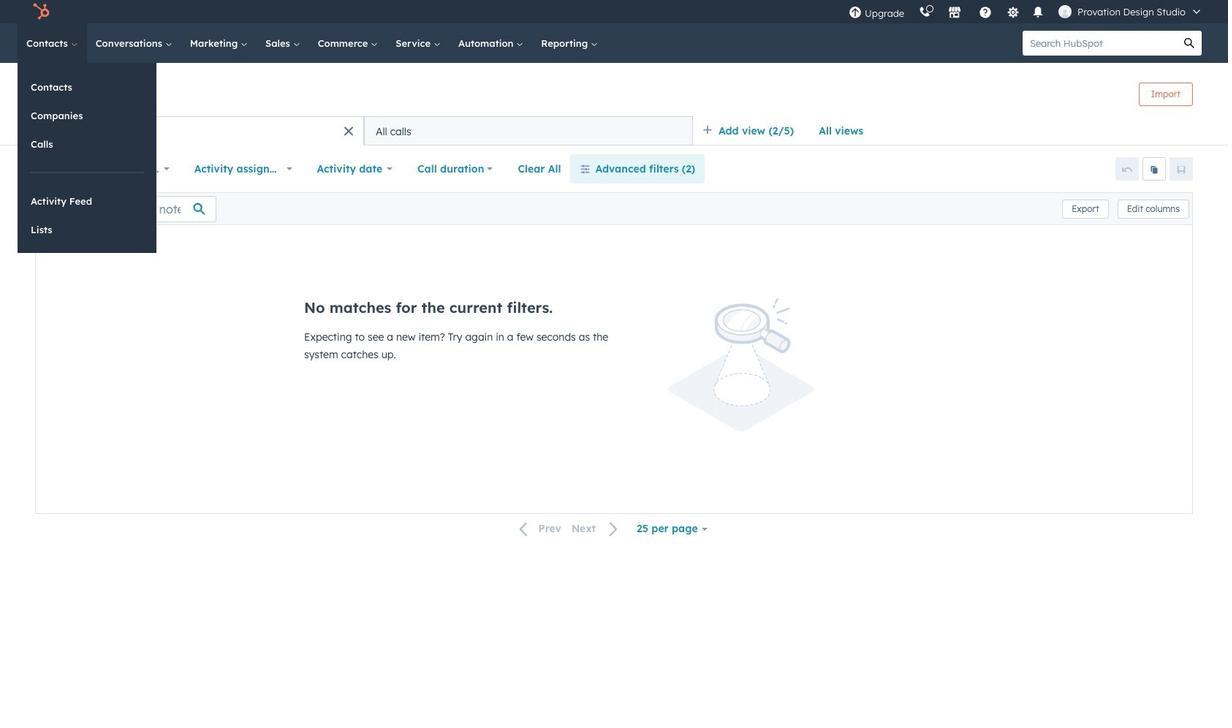 Task type: describe. For each thing, give the bounding box(es) containing it.
Search HubSpot search field
[[1023, 31, 1178, 56]]



Task type: vqa. For each thing, say whether or not it's contained in the screenshot.
the 'Pagination' "navigation"
yes



Task type: locate. For each thing, give the bounding box(es) containing it.
menu
[[842, 0, 1211, 23]]

pagination navigation
[[511, 519, 628, 539]]

contacts menu
[[18, 63, 157, 253]]

marketplaces image
[[949, 7, 962, 20]]

banner
[[35, 76, 1194, 116]]

Search call name or notes search field
[[39, 196, 216, 222]]

james peterson image
[[1059, 5, 1072, 18]]



